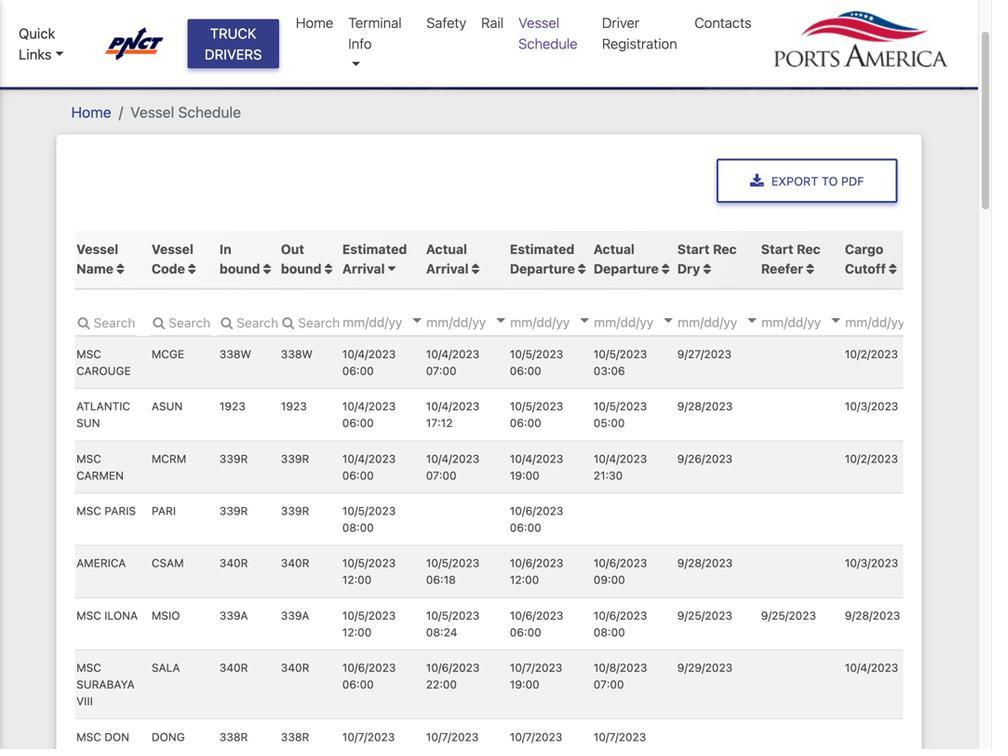 Task type: vqa. For each thing, say whether or not it's contained in the screenshot.


Task type: describe. For each thing, give the bounding box(es) containing it.
10/4/2023 06:00 for 1923
[[343, 400, 396, 430]]

rail link
[[474, 5, 511, 41]]

2 1923 from the left
[[281, 400, 307, 413]]

csam
[[152, 557, 184, 570]]

vessel inside 'vessel schedule' link
[[519, 14, 560, 31]]

10/5/2023 06:00 for 03:06
[[510, 348, 564, 378]]

actual departure
[[594, 242, 659, 277]]

1 horizontal spatial home
[[296, 14, 334, 31]]

asun
[[152, 400, 183, 413]]

actual for actual departure
[[594, 242, 635, 257]]

quick
[[19, 25, 55, 41]]

12:00 inside "10/6/2023 12:00"
[[510, 574, 540, 587]]

safety
[[427, 14, 467, 31]]

msc for msc surabaya viii
[[76, 662, 101, 675]]

code
[[152, 261, 185, 277]]

1 vertical spatial home link
[[71, 103, 111, 121]]

10/5/2023 03:06
[[594, 348, 648, 378]]

mm/dd/yy field for third open calendar icon
[[509, 308, 621, 336]]

10/6/2023 up 22:00 at the left of page
[[426, 662, 480, 675]]

msc for msc carmen
[[76, 453, 101, 466]]

start rec reefer
[[762, 242, 821, 277]]

msc carmen
[[76, 453, 124, 482]]

cutoff
[[846, 261, 887, 277]]

2 338r from the left
[[281, 731, 310, 744]]

msc surabaya viii
[[76, 662, 135, 708]]

contacts link
[[688, 5, 760, 41]]

1 339a from the left
[[220, 610, 248, 623]]

vessel code
[[152, 242, 194, 277]]

atlantic sun
[[76, 400, 130, 430]]

reefer
[[762, 261, 804, 277]]

rec for start rec reefer
[[797, 242, 821, 257]]

05:00
[[594, 417, 625, 430]]

10/2/2023 for 9/27/2023
[[846, 348, 899, 361]]

estimated arrival
[[343, 242, 407, 277]]

1 338w from the left
[[220, 348, 251, 361]]

terminal info
[[349, 14, 402, 52]]

10/8/2023
[[594, 662, 648, 675]]

msc carouge
[[76, 348, 131, 378]]

10/7/2023 19:00
[[510, 662, 563, 692]]

10/6/2023 09:00
[[594, 557, 648, 587]]

in bound
[[220, 242, 264, 277]]

to
[[822, 174, 839, 188]]

1 vertical spatial home
[[71, 103, 111, 121]]

06:18
[[426, 574, 456, 587]]

terminal info link
[[341, 5, 419, 82]]

2 339a from the left
[[281, 610, 310, 623]]

schedule right safety
[[474, 4, 592, 40]]

estimated departure
[[510, 242, 575, 277]]

actual arrival
[[426, 242, 469, 277]]

truck
[[210, 25, 257, 41]]

atlantic
[[76, 400, 130, 413]]

estimated for departure
[[510, 242, 575, 257]]

driver registration
[[603, 14, 678, 52]]

sun
[[76, 417, 100, 430]]

3 open calendar image from the left
[[832, 318, 841, 323]]

in
[[220, 242, 232, 257]]

name
[[76, 261, 114, 277]]

export to pdf link
[[717, 159, 898, 203]]

estimated for arrival
[[343, 242, 407, 257]]

mcrm
[[152, 453, 186, 466]]

10/6/2023 down 10/4/2023 19:00 at bottom
[[510, 505, 564, 518]]

bound for out
[[281, 261, 322, 277]]

departure for actual
[[594, 261, 659, 277]]

don
[[104, 731, 130, 744]]

vessel name
[[76, 242, 118, 277]]

1 open calendar image from the left
[[413, 318, 422, 323]]

carouge
[[76, 365, 131, 378]]

terminal
[[349, 14, 402, 31]]

actual for actual arrival
[[426, 242, 468, 257]]

10/5/2023 06:00 for 05:00
[[510, 400, 564, 430]]

dong
[[152, 731, 185, 744]]

10/6/2023 06:00 for 10/5/2023 12:00
[[510, 610, 564, 639]]

safety link
[[419, 5, 474, 41]]

3 open calendar image from the left
[[581, 318, 590, 323]]

start for dry
[[678, 242, 710, 257]]

schedule right rail link
[[519, 35, 578, 52]]

export
[[772, 174, 819, 188]]

10/8/2023 07:00
[[594, 662, 648, 692]]

out
[[281, 242, 305, 257]]

10/4/2023 21:30
[[594, 453, 648, 482]]

mcge
[[152, 348, 184, 361]]

10/2/2023 for 9/26/2023
[[846, 453, 899, 466]]

links
[[19, 46, 52, 62]]

2 vertical spatial 9/28/2023
[[846, 610, 901, 623]]

03:06
[[594, 365, 626, 378]]

10/5/2023 12:00 for 08:24
[[343, 610, 396, 639]]

america
[[76, 557, 126, 570]]

mm/dd/yy field for second open calendar icon from the right
[[425, 308, 537, 336]]

rail
[[482, 14, 504, 31]]

10/4/2023 17:12
[[426, 400, 480, 430]]

msc for msc don giovanni
[[76, 731, 101, 744]]

19:00 for 10/4/2023 19:00
[[510, 469, 540, 482]]

bound for in
[[220, 261, 260, 277]]

truck drivers
[[205, 25, 262, 62]]

start rec dry
[[678, 242, 737, 277]]

22:00
[[426, 679, 457, 692]]

10/6/2023 08:00
[[594, 610, 648, 639]]

10/6/2023 left 10/6/2023 09:00
[[510, 557, 564, 570]]

12:00 for 10/5/2023 08:24
[[343, 626, 372, 639]]

9/26/2023
[[678, 453, 733, 466]]

msio
[[152, 610, 180, 623]]

10/6/2023 down '09:00'
[[594, 610, 648, 623]]

export to pdf
[[772, 174, 865, 188]]

truck drivers link
[[188, 19, 279, 68]]

1 9/25/2023 from the left
[[678, 610, 733, 623]]

mm/dd/yy field for first open calendar image from the right
[[760, 308, 872, 336]]

2 vertical spatial 10/6/2023 06:00
[[343, 662, 396, 692]]

arrival for estimated arrival
[[343, 261, 385, 277]]

msc don giovanni
[[76, 731, 130, 750]]

1 338r from the left
[[220, 731, 248, 744]]

start for reefer
[[762, 242, 794, 257]]



Task type: locate. For each thing, give the bounding box(es) containing it.
cargo cutoff
[[846, 242, 887, 277]]

10/5/2023 12:00 for 06:18
[[343, 557, 396, 587]]

1 10/5/2023 12:00 from the top
[[343, 557, 396, 587]]

0 horizontal spatial actual
[[426, 242, 468, 257]]

10/4/2023 07:00 up the 10/4/2023 17:12
[[426, 348, 480, 378]]

actual inside actual departure
[[594, 242, 635, 257]]

0 horizontal spatial rec
[[713, 242, 737, 257]]

1 horizontal spatial departure
[[594, 261, 659, 277]]

0 horizontal spatial departure
[[510, 261, 575, 277]]

bound down out
[[281, 261, 322, 277]]

2 10/2/2023 from the top
[[846, 453, 899, 466]]

1 vertical spatial 10/5/2023 12:00
[[343, 610, 396, 639]]

home link left the info at the left of the page
[[289, 5, 341, 41]]

1 10/3/2023 from the top
[[846, 400, 899, 413]]

schedule
[[474, 4, 592, 40], [519, 35, 578, 52], [178, 103, 241, 121]]

arrival right estimated arrival
[[426, 261, 469, 277]]

mm/dd/yy field down estimated arrival
[[341, 308, 453, 336]]

0 vertical spatial home link
[[289, 5, 341, 41]]

msc inside msc carmen
[[76, 453, 101, 466]]

0 horizontal spatial estimated
[[343, 242, 407, 257]]

2 10/4/2023 07:00 from the top
[[426, 453, 480, 482]]

sala
[[152, 662, 180, 675]]

1 vertical spatial 08:00
[[594, 626, 626, 639]]

2 open calendar image from the left
[[748, 318, 758, 323]]

0 vertical spatial 10/3/2023
[[846, 400, 899, 413]]

open calendar image
[[664, 318, 674, 323], [748, 318, 758, 323], [832, 318, 841, 323]]

2 vertical spatial 07:00
[[594, 679, 625, 692]]

info
[[349, 35, 372, 52]]

departure for estimated
[[510, 261, 575, 277]]

5 mm/dd/yy field from the left
[[676, 308, 788, 336]]

msc for msc paris
[[76, 505, 101, 518]]

0 horizontal spatial open calendar image
[[413, 318, 422, 323]]

10/4/2023 06:00 for 338w
[[343, 348, 396, 378]]

start inside start rec reefer
[[762, 242, 794, 257]]

home left terminal
[[296, 14, 334, 31]]

quick links link
[[19, 23, 88, 65]]

1 arrival from the left
[[343, 261, 385, 277]]

9/28/2023 for 10/5/2023
[[678, 400, 733, 413]]

2 horizontal spatial open calendar image
[[581, 318, 590, 323]]

bound down in
[[220, 261, 260, 277]]

21:30
[[594, 469, 623, 482]]

2 actual from the left
[[594, 242, 635, 257]]

9/27/2023
[[678, 348, 732, 361]]

10/5/2023 08:00
[[343, 505, 396, 535]]

07:00 down 17:12
[[426, 469, 457, 482]]

estimated
[[343, 242, 407, 257], [510, 242, 575, 257]]

pari
[[152, 505, 176, 518]]

12:00 left the 08:24
[[343, 626, 372, 639]]

0 vertical spatial 08:00
[[343, 522, 374, 535]]

vessel schedule link
[[511, 5, 595, 61]]

19:00
[[510, 469, 540, 482], [510, 679, 540, 692]]

home
[[296, 14, 334, 31], [71, 103, 111, 121]]

1 rec from the left
[[713, 242, 737, 257]]

msc left paris at the left bottom of page
[[76, 505, 101, 518]]

10/6/2023 06:00
[[510, 505, 564, 535], [510, 610, 564, 639], [343, 662, 396, 692]]

7 mm/dd/yy field from the left
[[844, 308, 956, 336]]

10/6/2023 06:00 down "10/6/2023 12:00"
[[510, 610, 564, 639]]

1 vertical spatial 10/5/2023 06:00
[[510, 400, 564, 430]]

2 horizontal spatial open calendar image
[[832, 318, 841, 323]]

start up the reefer
[[762, 242, 794, 257]]

1 10/5/2023 06:00 from the top
[[510, 348, 564, 378]]

actual right estimated departure at the right top of the page
[[594, 242, 635, 257]]

0 vertical spatial 9/28/2023
[[678, 400, 733, 413]]

driver registration link
[[595, 5, 688, 61]]

19:00 left 21:30
[[510, 469, 540, 482]]

rec up the reefer
[[797, 242, 821, 257]]

1 mm/dd/yy field from the left
[[341, 308, 453, 336]]

2 bound from the left
[[281, 261, 322, 277]]

arrival
[[343, 261, 385, 277], [426, 261, 469, 277]]

bound inside out bound
[[281, 261, 322, 277]]

msc up carmen
[[76, 453, 101, 466]]

1 horizontal spatial home link
[[289, 5, 341, 41]]

1 horizontal spatial bound
[[281, 261, 322, 277]]

actual inside actual arrival
[[426, 242, 468, 257]]

viii
[[76, 695, 93, 708]]

1 horizontal spatial open calendar image
[[497, 318, 506, 323]]

start up dry
[[678, 242, 710, 257]]

19:00 right 10/6/2023 22:00
[[510, 679, 540, 692]]

0 horizontal spatial 9/25/2023
[[678, 610, 733, 623]]

home link
[[289, 5, 341, 41], [71, 103, 111, 121]]

10/4/2023
[[343, 348, 396, 361], [426, 348, 480, 361], [343, 400, 396, 413], [426, 400, 480, 413], [343, 453, 396, 466], [426, 453, 480, 466], [510, 453, 564, 466], [594, 453, 648, 466], [846, 662, 899, 675]]

0 horizontal spatial 1923
[[220, 400, 246, 413]]

09:00
[[594, 574, 626, 587]]

2 estimated from the left
[[510, 242, 575, 257]]

mm/dd/yy field up 10/5/2023 03:06
[[593, 308, 704, 336]]

rec for start rec dry
[[713, 242, 737, 257]]

10/6/2023 06:00 for 10/5/2023 08:00
[[510, 505, 564, 535]]

1 vertical spatial 10/4/2023 06:00
[[343, 400, 396, 430]]

2 10/4/2023 06:00 from the top
[[343, 400, 396, 430]]

1 vertical spatial 19:00
[[510, 679, 540, 692]]

msc ilona
[[76, 610, 138, 623]]

07:00
[[426, 365, 457, 378], [426, 469, 457, 482], [594, 679, 625, 692]]

17:12
[[426, 417, 453, 430]]

quick links
[[19, 25, 55, 62]]

contacts
[[695, 14, 752, 31]]

10/4/2023 19:00
[[510, 453, 564, 482]]

departure left dry
[[594, 261, 659, 277]]

2 10/5/2023 06:00 from the top
[[510, 400, 564, 430]]

1 start from the left
[[678, 242, 710, 257]]

1 horizontal spatial start
[[762, 242, 794, 257]]

2 19:00 from the top
[[510, 679, 540, 692]]

10/3/2023
[[846, 400, 899, 413], [846, 557, 899, 570]]

10/6/2023 12:00
[[510, 557, 564, 587]]

5 msc from the top
[[76, 662, 101, 675]]

08:24
[[426, 626, 458, 639]]

1 vertical spatial 9/28/2023
[[678, 557, 733, 570]]

10/3/2023 for 10/5/2023
[[846, 400, 899, 413]]

actual right estimated arrival
[[426, 242, 468, 257]]

msc up surabaya
[[76, 662, 101, 675]]

12:00 down 10/5/2023 08:00
[[343, 574, 372, 587]]

07:00 inside 10/8/2023 07:00
[[594, 679, 625, 692]]

1 vertical spatial 10/2/2023
[[846, 453, 899, 466]]

0 horizontal spatial arrival
[[343, 261, 385, 277]]

surabaya
[[76, 679, 135, 692]]

10/5/2023 06:18
[[426, 557, 480, 587]]

6 msc from the top
[[76, 731, 101, 744]]

0 vertical spatial home
[[296, 14, 334, 31]]

mm/dd/yy field down actual arrival
[[425, 308, 537, 336]]

arrival inside estimated arrival
[[343, 261, 385, 277]]

1 vertical spatial 10/6/2023 06:00
[[510, 610, 564, 639]]

msc up carouge
[[76, 348, 101, 361]]

0 vertical spatial 10/6/2023 06:00
[[510, 505, 564, 535]]

10/5/2023 06:00 left 03:06
[[510, 348, 564, 378]]

mm/dd/yy field for first open calendar icon from the left
[[341, 308, 453, 336]]

2 9/25/2023 from the left
[[762, 610, 817, 623]]

0 horizontal spatial open calendar image
[[664, 318, 674, 323]]

0 vertical spatial 10/2/2023
[[846, 348, 899, 361]]

1 horizontal spatial actual
[[594, 242, 635, 257]]

3 msc from the top
[[76, 505, 101, 518]]

10/5/2023 05:00
[[594, 400, 648, 430]]

1 horizontal spatial rec
[[797, 242, 821, 257]]

2 start from the left
[[762, 242, 794, 257]]

10/5/2023
[[510, 348, 564, 361], [594, 348, 648, 361], [510, 400, 564, 413], [594, 400, 648, 413], [343, 505, 396, 518], [343, 557, 396, 570], [426, 557, 480, 570], [343, 610, 396, 623], [426, 610, 480, 623]]

10/5/2023 06:00 up 10/4/2023 19:00 at bottom
[[510, 400, 564, 430]]

0 vertical spatial 19:00
[[510, 469, 540, 482]]

10/2/2023
[[846, 348, 899, 361], [846, 453, 899, 466]]

1 estimated from the left
[[343, 242, 407, 257]]

departure left actual departure
[[510, 261, 575, 277]]

rec inside start rec reefer
[[797, 242, 821, 257]]

msc
[[76, 348, 101, 361], [76, 453, 101, 466], [76, 505, 101, 518], [76, 610, 101, 623], [76, 662, 101, 675], [76, 731, 101, 744]]

estimated right out bound
[[343, 242, 407, 257]]

mm/dd/yy field for 1st open calendar image
[[593, 308, 704, 336]]

dry
[[678, 261, 701, 277]]

cargo
[[846, 242, 884, 257]]

ilona
[[104, 610, 138, 623]]

0 vertical spatial 10/4/2023 06:00
[[343, 348, 396, 378]]

10/6/2023 down "10/6/2023 12:00"
[[510, 610, 564, 623]]

3 10/4/2023 06:00 from the top
[[343, 453, 396, 482]]

bound inside in bound
[[220, 261, 260, 277]]

msc inside msc carouge
[[76, 348, 101, 361]]

07:00 up the 10/4/2023 17:12
[[426, 365, 457, 378]]

0 vertical spatial 10/4/2023 07:00
[[426, 348, 480, 378]]

10/5/2023 12:00 down 10/5/2023 08:00
[[343, 557, 396, 587]]

1 vertical spatial 10/3/2023
[[846, 557, 899, 570]]

mm/dd/yy field down estimated departure at the right top of the page
[[509, 308, 621, 336]]

msc for msc carouge
[[76, 348, 101, 361]]

0 horizontal spatial 339a
[[220, 610, 248, 623]]

None field
[[75, 308, 136, 336], [150, 308, 212, 336], [218, 308, 280, 336], [280, 308, 341, 336], [75, 308, 136, 336], [150, 308, 212, 336], [218, 308, 280, 336], [280, 308, 341, 336]]

paris
[[104, 505, 136, 518]]

start inside start rec dry
[[678, 242, 710, 257]]

0 horizontal spatial 338r
[[220, 731, 248, 744]]

08:00 inside 10/5/2023 08:00
[[343, 522, 374, 535]]

2 rec from the left
[[797, 242, 821, 257]]

mm/dd/yy field down the reefer
[[760, 308, 872, 336]]

07:00 for 10/5/2023 06:00
[[426, 365, 457, 378]]

out bound
[[281, 242, 325, 277]]

08:00
[[343, 522, 374, 535], [594, 626, 626, 639]]

08:00 inside 10/6/2023 08:00
[[594, 626, 626, 639]]

2 arrival from the left
[[426, 261, 469, 277]]

10/4/2023 06:00 for 339r
[[343, 453, 396, 482]]

1 1923 from the left
[[220, 400, 246, 413]]

9/28/2023 for 10/6/2023
[[678, 557, 733, 570]]

10/5/2023 12:00 left the 08:24
[[343, 610, 396, 639]]

driver
[[603, 14, 640, 31]]

1 horizontal spatial 08:00
[[594, 626, 626, 639]]

07:00 down 10/8/2023
[[594, 679, 625, 692]]

0 vertical spatial 10/5/2023 12:00
[[343, 557, 396, 587]]

estimated inside estimated departure
[[510, 242, 575, 257]]

2 departure from the left
[[594, 261, 659, 277]]

0 horizontal spatial 338w
[[220, 348, 251, 361]]

10/4/2023 07:00 for 10/4/2023
[[426, 453, 480, 482]]

338w
[[220, 348, 251, 361], [281, 348, 313, 361]]

10/6/2023 06:00 up "10/6/2023 12:00"
[[510, 505, 564, 535]]

10/6/2023 up '09:00'
[[594, 557, 648, 570]]

departure
[[510, 261, 575, 277], [594, 261, 659, 277]]

1 departure from the left
[[510, 261, 575, 277]]

3 mm/dd/yy field from the left
[[509, 308, 621, 336]]

10/4/2023 07:00 down 17:12
[[426, 453, 480, 482]]

bound
[[220, 261, 260, 277], [281, 261, 322, 277]]

0 horizontal spatial home
[[71, 103, 111, 121]]

home down quick links link
[[71, 103, 111, 121]]

10/6/2023 left 10/6/2023 22:00
[[343, 662, 396, 675]]

1 horizontal spatial arrival
[[426, 261, 469, 277]]

1 10/2/2023 from the top
[[846, 348, 899, 361]]

06:00
[[343, 365, 374, 378], [510, 365, 542, 378], [343, 417, 374, 430], [510, 417, 542, 430], [343, 469, 374, 482], [510, 522, 542, 535], [510, 626, 542, 639], [343, 679, 374, 692]]

08:00 for 10/5/2023 08:00
[[343, 522, 374, 535]]

rec
[[713, 242, 737, 257], [797, 242, 821, 257]]

2 vertical spatial 10/4/2023 06:00
[[343, 453, 396, 482]]

msc inside msc surabaya viii
[[76, 662, 101, 675]]

10/5/2023 08:24
[[426, 610, 480, 639]]

0 horizontal spatial start
[[678, 242, 710, 257]]

1 msc from the top
[[76, 348, 101, 361]]

registration
[[603, 35, 678, 52]]

msc for msc ilona
[[76, 610, 101, 623]]

home link down quick links link
[[71, 103, 111, 121]]

19:00 for 10/7/2023 19:00
[[510, 679, 540, 692]]

open calendar image
[[413, 318, 422, 323], [497, 318, 506, 323], [581, 318, 590, 323]]

2 10/3/2023 from the top
[[846, 557, 899, 570]]

10/6/2023 22:00
[[426, 662, 480, 692]]

drivers
[[205, 46, 262, 62]]

19:00 inside 10/4/2023 19:00
[[510, 469, 540, 482]]

1 19:00 from the top
[[510, 469, 540, 482]]

0 vertical spatial 07:00
[[426, 365, 457, 378]]

0 horizontal spatial bound
[[220, 261, 260, 277]]

4 mm/dd/yy field from the left
[[593, 308, 704, 336]]

msc paris
[[76, 505, 136, 518]]

6 mm/dd/yy field from the left
[[760, 308, 872, 336]]

download image
[[751, 174, 765, 189]]

pdf
[[842, 174, 865, 188]]

07:00 for 10/4/2023 19:00
[[426, 469, 457, 482]]

arrival right out bound
[[343, 261, 385, 277]]

msc inside msc don giovanni
[[76, 731, 101, 744]]

1 horizontal spatial estimated
[[510, 242, 575, 257]]

1 10/4/2023 06:00 from the top
[[343, 348, 396, 378]]

mm/dd/yy field up '9/27/2023'
[[676, 308, 788, 336]]

1 horizontal spatial 1923
[[281, 400, 307, 413]]

1 horizontal spatial open calendar image
[[748, 318, 758, 323]]

9/29/2023
[[678, 662, 733, 675]]

msc left ilona
[[76, 610, 101, 623]]

340r
[[220, 557, 248, 570], [281, 557, 310, 570], [220, 662, 248, 675], [281, 662, 310, 675]]

rec inside start rec dry
[[713, 242, 737, 257]]

10/4/2023 07:00
[[426, 348, 480, 378], [426, 453, 480, 482]]

vessel
[[386, 4, 468, 40], [519, 14, 560, 31], [131, 103, 174, 121], [76, 242, 118, 257], [152, 242, 194, 257]]

actual
[[426, 242, 468, 257], [594, 242, 635, 257]]

1 horizontal spatial 9/25/2023
[[762, 610, 817, 623]]

1 horizontal spatial 338w
[[281, 348, 313, 361]]

19:00 inside "10/7/2023 19:00"
[[510, 679, 540, 692]]

0 horizontal spatial home link
[[71, 103, 111, 121]]

2 338w from the left
[[281, 348, 313, 361]]

339a
[[220, 610, 248, 623], [281, 610, 310, 623]]

08:00 for 10/6/2023 08:00
[[594, 626, 626, 639]]

mm/dd/yy field
[[341, 308, 453, 336], [425, 308, 537, 336], [509, 308, 621, 336], [593, 308, 704, 336], [676, 308, 788, 336], [760, 308, 872, 336], [844, 308, 956, 336]]

giovanni
[[76, 748, 130, 750]]

1 horizontal spatial 338r
[[281, 731, 310, 744]]

rec left start rec reefer
[[713, 242, 737, 257]]

10/3/2023 for 10/6/2023
[[846, 557, 899, 570]]

9/25/2023
[[678, 610, 733, 623], [762, 610, 817, 623]]

msc up giovanni
[[76, 731, 101, 744]]

arrival for actual arrival
[[426, 261, 469, 277]]

estimated left actual departure
[[510, 242, 575, 257]]

mm/dd/yy field down cutoff
[[844, 308, 956, 336]]

12:00 right 10/5/2023 06:18
[[510, 574, 540, 587]]

1 actual from the left
[[426, 242, 468, 257]]

1 10/4/2023 07:00 from the top
[[426, 348, 480, 378]]

0 horizontal spatial 08:00
[[343, 522, 374, 535]]

1 horizontal spatial 339a
[[281, 610, 310, 623]]

2 10/5/2023 12:00 from the top
[[343, 610, 396, 639]]

4 msc from the top
[[76, 610, 101, 623]]

10/7/2023
[[510, 662, 563, 675], [343, 731, 395, 744], [426, 731, 479, 744], [510, 731, 563, 744], [594, 731, 647, 744]]

2 open calendar image from the left
[[497, 318, 506, 323]]

1 vertical spatial 07:00
[[426, 469, 457, 482]]

10/6/2023
[[510, 505, 564, 518], [510, 557, 564, 570], [594, 557, 648, 570], [510, 610, 564, 623], [594, 610, 648, 623], [343, 662, 396, 675], [426, 662, 480, 675]]

2 msc from the top
[[76, 453, 101, 466]]

10/4/2023 07:00 for 10/5/2023
[[426, 348, 480, 378]]

12:00 for 10/5/2023 06:18
[[343, 574, 372, 587]]

schedule down drivers in the left top of the page
[[178, 103, 241, 121]]

1 open calendar image from the left
[[664, 318, 674, 323]]

10/6/2023 06:00 left 22:00 at the left of page
[[343, 662, 396, 692]]

carmen
[[76, 469, 124, 482]]

1 vertical spatial 10/4/2023 07:00
[[426, 453, 480, 482]]

2 mm/dd/yy field from the left
[[425, 308, 537, 336]]

mm/dd/yy field for second open calendar image from left
[[676, 308, 788, 336]]

1 bound from the left
[[220, 261, 260, 277]]

10/5/2023 12:00
[[343, 557, 396, 587], [343, 610, 396, 639]]

0 vertical spatial 10/5/2023 06:00
[[510, 348, 564, 378]]



